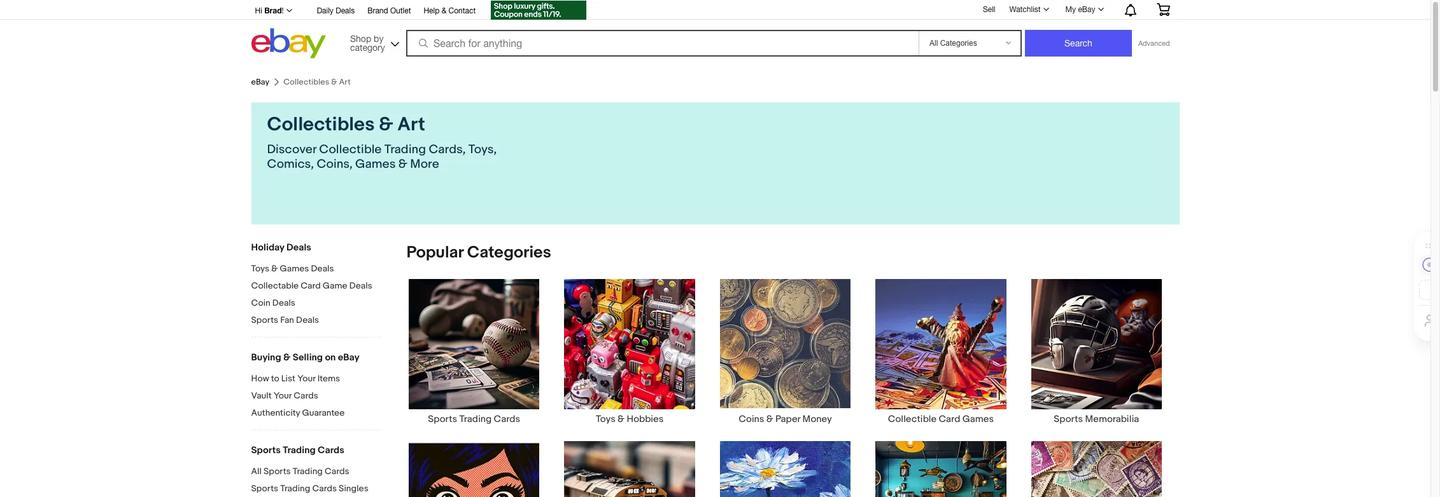 Task type: vqa. For each thing, say whether or not it's contained in the screenshot.
"Toys"
yes



Task type: locate. For each thing, give the bounding box(es) containing it.
0 horizontal spatial toys
[[251, 264, 269, 274]]

toys
[[251, 264, 269, 274], [596, 414, 616, 426]]

& left paper
[[766, 414, 773, 426]]

memorabilia
[[1085, 414, 1139, 426]]

paper
[[776, 414, 801, 426]]

to
[[271, 374, 279, 385]]

1 vertical spatial games
[[280, 264, 309, 274]]

games
[[355, 157, 396, 172], [280, 264, 309, 274], [963, 414, 994, 426]]

shop by category banner
[[248, 0, 1180, 62]]

& right help on the left top of the page
[[442, 6, 447, 15]]

1 horizontal spatial sports trading cards
[[428, 414, 520, 426]]

hi brad !
[[255, 6, 284, 15]]

popular categories
[[407, 243, 551, 263]]

games inside collectible card games link
[[963, 414, 994, 426]]

your shopping cart image
[[1156, 3, 1171, 16]]

coins & paper money link
[[708, 279, 863, 426]]

& left hobbies
[[618, 414, 625, 426]]

game
[[323, 281, 347, 292]]

account navigation
[[248, 0, 1180, 22]]

& right buying on the bottom left of page
[[283, 352, 291, 364]]

daily deals link
[[317, 4, 355, 18]]

2 horizontal spatial ebay
[[1078, 5, 1096, 14]]

0 horizontal spatial ebay
[[251, 77, 269, 87]]

& inside help & contact 'link'
[[442, 6, 447, 15]]

toys for toys & games deals collectable card game deals coin deals sports fan deals
[[251, 264, 269, 274]]

& inside coins & paper money link
[[766, 414, 773, 426]]

& for hobbies
[[618, 414, 625, 426]]

sports memorabilia
[[1054, 414, 1139, 426]]

1 horizontal spatial toys
[[596, 414, 616, 426]]

1 vertical spatial your
[[274, 391, 292, 402]]

daily
[[317, 6, 334, 15]]

deals inside daily deals link
[[336, 6, 355, 15]]

items
[[318, 374, 340, 385]]

toys for toys & hobbies
[[596, 414, 616, 426]]

collectable
[[251, 281, 299, 292]]

0 horizontal spatial card
[[301, 281, 321, 292]]

vault
[[251, 391, 272, 402]]

2 horizontal spatial games
[[963, 414, 994, 426]]

cards
[[294, 391, 318, 402], [494, 414, 520, 426], [318, 445, 344, 457], [325, 467, 349, 478], [312, 484, 337, 495]]

your down list
[[274, 391, 292, 402]]

toys inside "toys & games deals collectable card game deals coin deals sports fan deals"
[[251, 264, 269, 274]]

all sports trading cards sports trading cards singles
[[251, 467, 369, 495]]

collectible card games
[[888, 414, 994, 426]]

all sports trading cards link
[[251, 467, 382, 479]]

deals up fan
[[272, 298, 295, 309]]

1 horizontal spatial games
[[355, 157, 396, 172]]

toys & hobbies
[[596, 414, 664, 426]]

toys & games deals link
[[251, 264, 382, 276]]

collectible
[[319, 143, 382, 157], [888, 414, 937, 426]]

advanced link
[[1132, 31, 1176, 56]]

&
[[442, 6, 447, 15], [379, 113, 393, 136], [398, 157, 407, 172], [271, 264, 278, 274], [283, 352, 291, 364], [618, 414, 625, 426], [766, 414, 773, 426]]

deals right daily
[[336, 6, 355, 15]]

0 horizontal spatial collectible
[[319, 143, 382, 157]]

brand outlet
[[368, 6, 411, 15]]

0 vertical spatial card
[[301, 281, 321, 292]]

help & contact link
[[424, 4, 476, 18]]

& for paper
[[766, 414, 773, 426]]

get the coupon image
[[491, 1, 587, 20]]

1 horizontal spatial ebay
[[338, 352, 359, 364]]

my ebay
[[1066, 5, 1096, 14]]

1 horizontal spatial card
[[939, 414, 960, 426]]

& for art
[[379, 113, 393, 136]]

sports inside "toys & games deals collectable card game deals coin deals sports fan deals"
[[251, 315, 278, 326]]

deals down the coin deals link
[[296, 315, 319, 326]]

popular
[[407, 243, 464, 263]]

0 vertical spatial toys
[[251, 264, 269, 274]]

1 vertical spatial sports trading cards
[[251, 445, 344, 457]]

cards,
[[429, 143, 466, 157]]

Search for anything text field
[[408, 31, 916, 55]]

0 horizontal spatial games
[[280, 264, 309, 274]]

deals right game
[[349, 281, 372, 292]]

trading
[[384, 143, 426, 157], [459, 414, 492, 426], [283, 445, 316, 457], [293, 467, 323, 478], [280, 484, 310, 495]]

& inside "toys & games deals collectable card game deals coin deals sports fan deals"
[[271, 264, 278, 274]]

games inside "toys & games deals collectable card game deals coin deals sports fan deals"
[[280, 264, 309, 274]]

0 vertical spatial ebay
[[1078, 5, 1096, 14]]

your
[[297, 374, 316, 385], [274, 391, 292, 402]]

1 vertical spatial ebay
[[251, 77, 269, 87]]

toys left hobbies
[[596, 414, 616, 426]]

None submit
[[1025, 30, 1132, 57]]

buying
[[251, 352, 281, 364]]

& inside toys & hobbies link
[[618, 414, 625, 426]]

hobbies
[[627, 414, 664, 426]]

shop by category button
[[344, 28, 402, 56]]

shop by category
[[350, 33, 385, 53]]

collectibles & art discover collectible trading cards, toys, comics, coins, games & more
[[267, 113, 497, 172]]

comics,
[[267, 157, 314, 172]]

discover
[[267, 143, 316, 157]]

!
[[282, 6, 284, 15]]

& up collectable
[[271, 264, 278, 274]]

0 vertical spatial collectible
[[319, 143, 382, 157]]

sports fan deals link
[[251, 315, 382, 327]]

none submit inside shop by category banner
[[1025, 30, 1132, 57]]

2 vertical spatial ebay
[[338, 352, 359, 364]]

how
[[251, 374, 269, 385]]

help & contact
[[424, 6, 476, 15]]

1 horizontal spatial your
[[297, 374, 316, 385]]

holiday
[[251, 242, 284, 254]]

categories
[[467, 243, 551, 263]]

0 vertical spatial games
[[355, 157, 396, 172]]

deals
[[336, 6, 355, 15], [286, 242, 311, 254], [311, 264, 334, 274], [349, 281, 372, 292], [272, 298, 295, 309], [296, 315, 319, 326]]

toys down holiday
[[251, 264, 269, 274]]

card
[[301, 281, 321, 292], [939, 414, 960, 426]]

2 vertical spatial games
[[963, 414, 994, 426]]

& left art
[[379, 113, 393, 136]]

1 vertical spatial card
[[939, 414, 960, 426]]

coins & paper money
[[739, 414, 832, 426]]

ebay link
[[251, 77, 269, 87]]

list
[[281, 374, 295, 385]]

1 horizontal spatial collectible
[[888, 414, 937, 426]]

sports trading cards
[[428, 414, 520, 426], [251, 445, 344, 457]]

money
[[803, 414, 832, 426]]

coin
[[251, 298, 270, 309]]

1 vertical spatial toys
[[596, 414, 616, 426]]

on
[[325, 352, 336, 364]]

ebay
[[1078, 5, 1096, 14], [251, 77, 269, 87], [338, 352, 359, 364]]

sports
[[251, 315, 278, 326], [428, 414, 457, 426], [1054, 414, 1083, 426], [251, 445, 281, 457], [264, 467, 291, 478], [251, 484, 278, 495]]

more
[[410, 157, 439, 172]]

your right list
[[297, 374, 316, 385]]

coin deals link
[[251, 298, 382, 310]]



Task type: describe. For each thing, give the bounding box(es) containing it.
brad
[[264, 6, 282, 15]]

& left "more"
[[398, 157, 407, 172]]

& for contact
[[442, 6, 447, 15]]

my ebay link
[[1059, 2, 1110, 17]]

watchlist link
[[1003, 2, 1055, 17]]

how to list your items vault your cards authenticity guarantee
[[251, 374, 345, 419]]

brand
[[368, 6, 388, 15]]

games inside 'collectibles & art discover collectible trading cards, toys, comics, coins, games & more'
[[355, 157, 396, 172]]

selling
[[293, 352, 323, 364]]

daily deals
[[317, 6, 355, 15]]

guarantee
[[302, 408, 345, 419]]

contact
[[449, 6, 476, 15]]

all
[[251, 467, 262, 478]]

sell
[[983, 5, 996, 14]]

holiday deals
[[251, 242, 311, 254]]

games for collectible card games
[[963, 414, 994, 426]]

games for toys & games deals collectable card game deals coin deals sports fan deals
[[280, 264, 309, 274]]

coins,
[[317, 157, 353, 172]]

sports trading cards singles link
[[251, 484, 382, 496]]

ebay inside account navigation
[[1078, 5, 1096, 14]]

shop
[[350, 33, 371, 44]]

1 vertical spatial collectible
[[888, 414, 937, 426]]

coins
[[739, 414, 764, 426]]

vault your cards link
[[251, 391, 382, 403]]

collectibles
[[267, 113, 375, 136]]

toys & games deals collectable card game deals coin deals sports fan deals
[[251, 264, 372, 326]]

authenticity
[[251, 408, 300, 419]]

art
[[398, 113, 425, 136]]

trading inside 'collectibles & art discover collectible trading cards, toys, comics, coins, games & more'
[[384, 143, 426, 157]]

how to list your items link
[[251, 374, 382, 386]]

fan
[[280, 315, 294, 326]]

collectable card game deals link
[[251, 281, 382, 293]]

sports inside sports memorabilia link
[[1054, 414, 1083, 426]]

0 vertical spatial sports trading cards
[[428, 414, 520, 426]]

deals up collectable card game deals link
[[311, 264, 334, 274]]

card inside "toys & games deals collectable card game deals coin deals sports fan deals"
[[301, 281, 321, 292]]

toys,
[[469, 143, 497, 157]]

collectible card games link
[[863, 279, 1019, 426]]

my
[[1066, 5, 1076, 14]]

cards inside how to list your items vault your cards authenticity guarantee
[[294, 391, 318, 402]]

sports inside sports trading cards link
[[428, 414, 457, 426]]

& for selling
[[283, 352, 291, 364]]

watchlist
[[1010, 5, 1041, 14]]

0 vertical spatial your
[[297, 374, 316, 385]]

sports trading cards link
[[396, 279, 552, 426]]

outlet
[[390, 6, 411, 15]]

deals up toys & games deals link
[[286, 242, 311, 254]]

buying & selling on ebay
[[251, 352, 359, 364]]

hi
[[255, 6, 262, 15]]

advanced
[[1138, 39, 1170, 47]]

authenticity guarantee link
[[251, 408, 382, 420]]

sports memorabilia link
[[1019, 279, 1174, 426]]

singles
[[339, 484, 369, 495]]

category
[[350, 42, 385, 53]]

help
[[424, 6, 440, 15]]

brand outlet link
[[368, 4, 411, 18]]

sell link
[[977, 5, 1001, 14]]

& for games
[[271, 264, 278, 274]]

0 horizontal spatial sports trading cards
[[251, 445, 344, 457]]

collectible inside 'collectibles & art discover collectible trading cards, toys, comics, coins, games & more'
[[319, 143, 382, 157]]

0 horizontal spatial your
[[274, 391, 292, 402]]

by
[[374, 33, 384, 44]]

toys & hobbies link
[[552, 279, 708, 426]]



